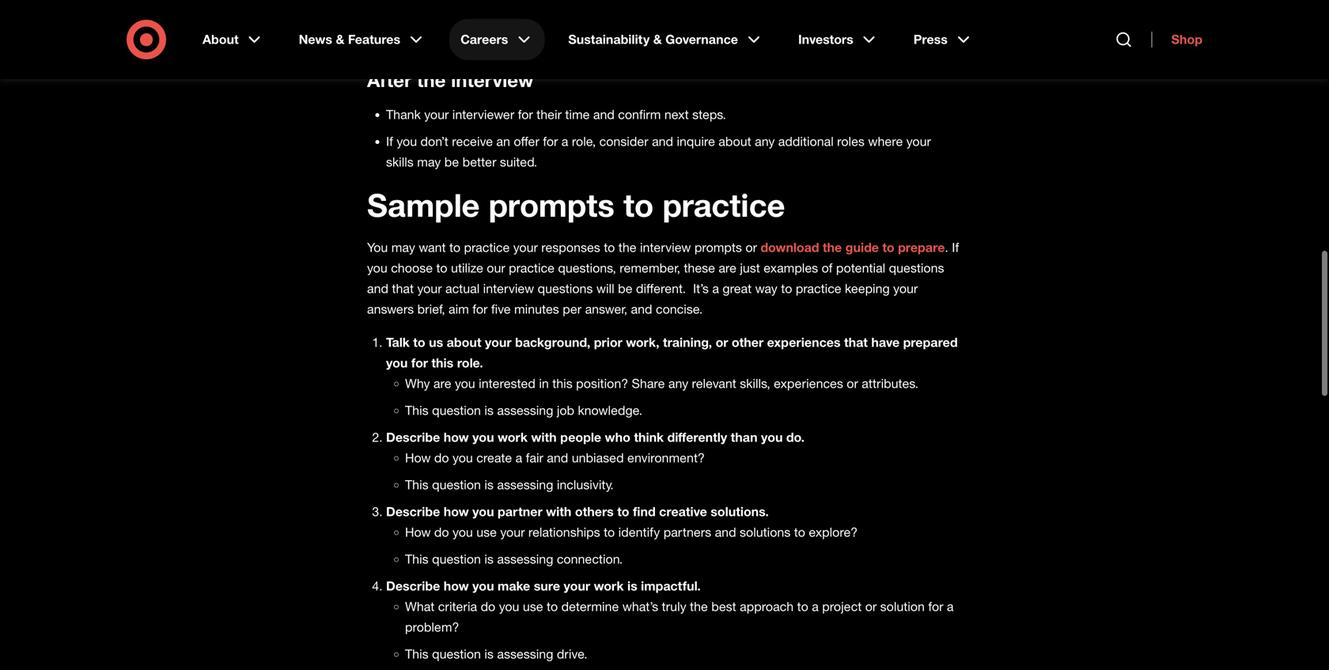 Task type: locate. For each thing, give the bounding box(es) containing it.
0 horizontal spatial that
[[392, 281, 414, 296]]

for inside "if you don't receive an offer for a role, consider and inquire about any additional roles where your skills may be better suited."
[[543, 134, 558, 149]]

solution
[[881, 599, 925, 615]]

a left the role,
[[562, 134, 569, 149]]

1 vertical spatial describe
[[386, 504, 440, 520]]

1 this from the top
[[405, 403, 429, 418]]

1 vertical spatial skills
[[386, 154, 414, 170]]

about
[[203, 32, 239, 47]]

question up criteria
[[432, 552, 481, 567]]

fair
[[526, 450, 544, 466]]

interview up five
[[483, 281, 534, 296]]

1 horizontal spatial answers
[[457, 0, 504, 11]]

experiences inside the talk to us about your background, prior work, training, or other experiences that have prepared you for this role.
[[767, 335, 841, 350]]

assessing down interested
[[497, 403, 554, 418]]

will
[[597, 281, 615, 296]]

may up the choose
[[392, 240, 415, 255]]

practice right our
[[509, 260, 555, 276]]

for up factors,
[[653, 0, 668, 11]]

0 horizontal spatial questions
[[538, 281, 593, 296]]

2 & from the left
[[654, 32, 662, 47]]

2 describe from the top
[[386, 504, 440, 520]]

work
[[498, 430, 528, 445], [594, 579, 624, 594]]

1 vertical spatial be
[[618, 281, 633, 296]]

0 horizontal spatial may
[[392, 240, 415, 255]]

be inside . if you choose to utilize our practice questions, remember, these are just examples of potential questions and that your actual interview questions will be different.  it's a great way to practice keeping your answers brief, aim for five minutes per answer, and concise.
[[618, 281, 633, 296]]

you inside the what criteria do you use to determine what's truly the best approach to a project or solution for a problem?
[[499, 599, 520, 615]]

assessing
[[497, 403, 554, 418], [497, 477, 554, 493], [497, 552, 554, 567], [497, 647, 554, 662]]

1 vertical spatial about
[[447, 335, 482, 350]]

job up 'describe how you work with people who think differently than you do.'
[[557, 403, 575, 418]]

0 vertical spatial use
[[477, 525, 497, 540]]

you left do.
[[761, 430, 783, 445]]

1 horizontal spatial may
[[417, 154, 441, 170]]

find
[[633, 504, 656, 520]]

1 vertical spatial experiences
[[774, 376, 844, 391]]

skills up factors,
[[622, 0, 649, 11]]

skills
[[622, 0, 649, 11], [386, 154, 414, 170]]

skills down thank
[[386, 154, 414, 170]]

0 vertical spatial relevant
[[847, 0, 891, 11]]

to up you may want to practice your responses to the interview prompts or download the guide to prepare at the top of the page
[[624, 186, 654, 224]]

questions
[[889, 260, 945, 276], [538, 281, 593, 296]]

2 assessing from the top
[[497, 477, 554, 493]]

0 horizontal spatial are
[[434, 376, 452, 391]]

assessing up make in the left bottom of the page
[[497, 552, 554, 567]]

0 vertical spatial this
[[432, 355, 454, 371]]

3 this from the top
[[405, 552, 429, 567]]

relevant up considering
[[847, 0, 891, 11]]

2 vertical spatial how
[[444, 579, 469, 594]]

assessing for a
[[497, 477, 554, 493]]

is
[[485, 403, 494, 418], [485, 477, 494, 493], [485, 552, 494, 567], [628, 579, 638, 594], [485, 647, 494, 662]]

0 vertical spatial job
[[693, 0, 711, 11]]

describe how you make sure your work is impactful.
[[386, 579, 701, 594]]

about up 'role.'
[[447, 335, 482, 350]]

your down discuss
[[544, 37, 569, 53]]

practice up these
[[663, 186, 786, 224]]

how up what
[[405, 525, 431, 540]]

1 horizontal spatial this
[[553, 376, 573, 391]]

any right "share"
[[669, 376, 689, 391]]

0 vertical spatial about
[[719, 134, 752, 149]]

sure
[[534, 579, 560, 594]]

3 how from the top
[[444, 579, 469, 594]]

describe for how do you use your relationships to identify partners and solutions to explore?
[[386, 504, 440, 520]]

experiences right other
[[767, 335, 841, 350]]

0 vertical spatial skills
[[622, 0, 649, 11]]

1 horizontal spatial any
[[755, 134, 775, 149]]

. if you choose to utilize our practice questions, remember, these are just examples of potential questions and that your actual interview questions will be different.  it's a great way to practice keeping your answers brief, aim for five minutes per answer, and concise.
[[367, 240, 959, 317]]

0 horizontal spatial if
[[386, 134, 393, 149]]

do up criteria
[[434, 525, 449, 540]]

1 vertical spatial any
[[669, 376, 689, 391]]

1 horizontal spatial are
[[719, 260, 737, 276]]

your up don't
[[424, 107, 449, 122]]

be inside "if you don't receive an offer for a role, consider and inquire about any additional roles where your skills may be better suited."
[[445, 154, 459, 170]]

0 vertical spatial do
[[434, 450, 449, 466]]

0 vertical spatial experiences
[[767, 335, 841, 350]]

knowledge
[[767, 0, 829, 11]]

3 describe from the top
[[386, 579, 440, 594]]

do for use
[[434, 525, 449, 540]]

1 vertical spatial use
[[523, 599, 543, 615]]

be right will
[[618, 281, 633, 296]]

1 horizontal spatial that
[[845, 335, 868, 350]]

are
[[719, 260, 737, 276], [434, 376, 452, 391]]

job up governance
[[693, 0, 711, 11]]

just
[[740, 260, 761, 276]]

relevant
[[847, 0, 891, 11], [692, 376, 737, 391]]

1 question from the top
[[432, 403, 481, 418]]

you inside . if you choose to utilize our practice questions, remember, these are just examples of potential questions and that your actual interview questions will be different.  it's a great way to practice keeping your answers brief, aim for five minutes per answer, and concise.
[[367, 260, 388, 276]]

1 vertical spatial do
[[434, 525, 449, 540]]

may down don't
[[417, 154, 441, 170]]

project
[[823, 599, 862, 615]]

0 horizontal spatial this
[[432, 355, 454, 371]]

relationships
[[529, 525, 600, 540]]

prompts up responses
[[489, 186, 615, 224]]

4 this from the top
[[405, 647, 429, 662]]

assessing left drive.
[[497, 647, 554, 662]]

this for this question is assessing inclusivity.
[[405, 477, 429, 493]]

describe for what criteria do you use to determine what's truly the best approach to a project or solution for a problem?
[[386, 579, 440, 594]]

assessing for your
[[497, 552, 554, 567]]

your up determine
[[564, 579, 591, 594]]

of up worth
[[832, 0, 843, 11]]

& right news
[[336, 32, 345, 47]]

how up the this question is assessing inclusivity.
[[444, 430, 469, 445]]

interview up remember,
[[640, 240, 691, 255]]

this question is assessing connection.
[[405, 552, 634, 567]]

do left create
[[434, 450, 449, 466]]

1 vertical spatial how
[[405, 525, 431, 540]]

worth
[[808, 17, 841, 32]]

work up determine
[[594, 579, 624, 594]]

1 horizontal spatial skills
[[622, 0, 649, 11]]

how for how do you use your relationships to identify partners and solutions to explore?
[[405, 525, 431, 540]]

& right work.
[[654, 32, 662, 47]]

any inside "if you don't receive an offer for a role, consider and inquire about any additional roles where your skills may be better suited."
[[755, 134, 775, 149]]

is for your
[[485, 552, 494, 567]]

3 assessing from the top
[[497, 552, 554, 567]]

1 horizontal spatial relevant
[[847, 0, 891, 11]]

time
[[565, 107, 590, 122]]

you down make in the left bottom of the page
[[499, 599, 520, 615]]

to left us at the left of the page
[[413, 335, 426, 350]]

answers inside . if you choose to utilize our practice questions, remember, these are just examples of potential questions and that your actual interview questions will be different.  it's a great way to practice keeping your answers brief, aim for five minutes per answer, and concise.
[[367, 302, 414, 317]]

relevant left skills,
[[692, 376, 737, 391]]

0 horizontal spatial be
[[445, 154, 459, 170]]

interview up interviewer
[[451, 68, 534, 91]]

this down us at the left of the page
[[432, 355, 454, 371]]

problem?
[[405, 620, 459, 635]]

and down the different.
[[631, 302, 653, 317]]

describe
[[386, 430, 440, 445], [386, 504, 440, 520], [386, 579, 440, 594]]

0 vertical spatial if
[[386, 134, 393, 149]]

assessing up partner
[[497, 477, 554, 493]]

you down talk
[[386, 355, 408, 371]]

1 vertical spatial prompts
[[695, 240, 742, 255]]

receive
[[452, 134, 493, 149]]

2 vertical spatial interview
[[483, 281, 534, 296]]

1 horizontal spatial be
[[618, 281, 633, 296]]

1 vertical spatial with
[[546, 504, 572, 520]]

0 horizontal spatial work
[[498, 430, 528, 445]]

0 vertical spatial be
[[445, 154, 459, 170]]

for left five
[[473, 302, 488, 317]]

0 horizontal spatial prompts
[[489, 186, 615, 224]]

2 vertical spatial of
[[822, 260, 833, 276]]

for up why
[[411, 355, 428, 371]]

0 horizontal spatial relevant
[[692, 376, 737, 391]]

environment?
[[628, 450, 705, 466]]

create
[[477, 450, 512, 466]]

use down describe how you make sure your work is impactful.
[[523, 599, 543, 615]]

how down why
[[405, 450, 431, 466]]

better
[[463, 154, 497, 170]]

factors,
[[636, 17, 678, 32]]

of
[[832, 0, 843, 11], [595, 37, 606, 53], [822, 260, 833, 276]]

do for create
[[434, 450, 449, 466]]

you down 'role.'
[[455, 376, 475, 391]]

1 vertical spatial that
[[845, 335, 868, 350]]

1 vertical spatial of
[[595, 37, 606, 53]]

with up relationships
[[546, 504, 572, 520]]

keeping
[[845, 281, 890, 296]]

0 vertical spatial with
[[531, 430, 557, 445]]

4 assessing from the top
[[497, 647, 554, 662]]

question for you
[[432, 647, 481, 662]]

or right the project on the right of the page
[[866, 599, 877, 615]]

that left have
[[845, 335, 868, 350]]

1 how from the top
[[444, 430, 469, 445]]

careers link
[[450, 19, 545, 60]]

that down the choose
[[392, 281, 414, 296]]

where
[[869, 134, 903, 149]]

0 vertical spatial how
[[405, 450, 431, 466]]

be down don't
[[445, 154, 459, 170]]

3 question from the top
[[432, 552, 481, 567]]

experiences right skills,
[[774, 376, 844, 391]]

1 vertical spatial if
[[952, 240, 959, 255]]

0 horizontal spatial people
[[560, 430, 602, 445]]

0 vertical spatial describe
[[386, 430, 440, 445]]

after
[[367, 68, 412, 91]]

you down you
[[367, 260, 388, 276]]

a
[[562, 134, 569, 149], [713, 281, 719, 296], [516, 450, 523, 466], [812, 599, 819, 615], [947, 599, 954, 615]]

solutions.
[[711, 504, 769, 520]]

this for this question is assessing drive.
[[405, 647, 429, 662]]

than
[[731, 430, 758, 445]]

describe how you work with people who think differently than you do.
[[386, 430, 805, 445]]

1 horizontal spatial people
[[681, 17, 720, 32]]

2 how from the top
[[405, 525, 431, 540]]

about
[[719, 134, 752, 149], [447, 335, 482, 350]]

2 vertical spatial describe
[[386, 579, 440, 594]]

you inside the talk to us about your background, prior work, training, or other experiences that have prepared you for this role.
[[386, 355, 408, 371]]

2 vertical spatial do
[[481, 599, 496, 615]]

1 horizontal spatial about
[[719, 134, 752, 149]]

truly
[[662, 599, 687, 615]]

0 horizontal spatial answers
[[367, 302, 414, 317]]

consider
[[600, 134, 649, 149]]

important
[[577, 17, 632, 32]]

0 vertical spatial how
[[444, 430, 469, 445]]

best
[[712, 599, 737, 615]]

4 question from the top
[[432, 647, 481, 662]]

1 horizontal spatial job
[[693, 0, 711, 11]]

to down discuss
[[529, 37, 540, 53]]

1 & from the left
[[336, 32, 345, 47]]

how for you
[[444, 579, 469, 594]]

1 assessing from the top
[[497, 403, 554, 418]]

or inside the talk to us about your background, prior work, training, or other experiences that have prepared you for this role.
[[716, 335, 729, 350]]

or left other
[[716, 335, 729, 350]]

0 vertical spatial may
[[417, 154, 441, 170]]

for inside ensure your answers focus on applicable skills for the job and your knowledge of relevant processes/certifications. discuss important factors, people and resources worth considering when solving problems related to your line of work.
[[653, 0, 668, 11]]

people
[[681, 17, 720, 32], [560, 430, 602, 445]]

with for people
[[531, 430, 557, 445]]

1 how from the top
[[405, 450, 431, 466]]

prompts
[[489, 186, 615, 224], [695, 240, 742, 255]]

you down thank
[[397, 134, 417, 149]]

this for this question is assessing job knowledge.
[[405, 403, 429, 418]]

these
[[684, 260, 715, 276]]

and inside "if you don't receive an offer for a role, consider and inquire about any additional roles where your skills may be better suited."
[[652, 134, 674, 149]]

per
[[563, 302, 582, 317]]

offer
[[514, 134, 540, 149]]

for inside the what criteria do you use to determine what's truly the best approach to a project or solution for a problem?
[[929, 599, 944, 615]]

and down the next at the top of the page
[[652, 134, 674, 149]]

& for governance
[[654, 32, 662, 47]]

2 how from the top
[[444, 504, 469, 520]]

1 vertical spatial answers
[[367, 302, 414, 317]]

1 describe from the top
[[386, 430, 440, 445]]

0 horizontal spatial skills
[[386, 154, 414, 170]]

people right factors,
[[681, 17, 720, 32]]

0 horizontal spatial about
[[447, 335, 482, 350]]

why are you interested in this position? share any relevant skills, experiences or attributes.
[[405, 376, 919, 391]]

0 vertical spatial that
[[392, 281, 414, 296]]

the up factors,
[[672, 0, 689, 11]]

0 horizontal spatial &
[[336, 32, 345, 47]]

applicable
[[560, 0, 618, 11]]

0 vertical spatial people
[[681, 17, 720, 32]]

&
[[336, 32, 345, 47], [654, 32, 662, 47]]

you left create
[[453, 450, 473, 466]]

2 question from the top
[[432, 477, 481, 493]]

0 horizontal spatial use
[[477, 525, 497, 540]]

1 vertical spatial work
[[594, 579, 624, 594]]

if right .
[[952, 240, 959, 255]]

how up criteria
[[444, 579, 469, 594]]

describe how you partner with others to find creative solutions.
[[386, 504, 769, 520]]

is for use
[[485, 647, 494, 662]]

1 horizontal spatial if
[[952, 240, 959, 255]]

of right line on the top
[[595, 37, 606, 53]]

0 vertical spatial questions
[[889, 260, 945, 276]]

1 horizontal spatial use
[[523, 599, 543, 615]]

0 vertical spatial work
[[498, 430, 528, 445]]

assessing for in
[[497, 403, 554, 418]]

for right offer
[[543, 134, 558, 149]]

0 vertical spatial answers
[[457, 0, 504, 11]]

1 vertical spatial how
[[444, 504, 469, 520]]

people up unbiased
[[560, 430, 602, 445]]

and down solutions.
[[715, 525, 737, 540]]

2 this from the top
[[405, 477, 429, 493]]

different.
[[636, 281, 686, 296]]

your up the brief,
[[417, 281, 442, 296]]

sustainability & governance
[[569, 32, 738, 47]]

talk
[[386, 335, 410, 350]]

0 vertical spatial any
[[755, 134, 775, 149]]

your right where
[[907, 134, 931, 149]]

you up create
[[473, 430, 494, 445]]

and up governance
[[714, 0, 735, 11]]

for right solution
[[929, 599, 944, 615]]

skills inside ensure your answers focus on applicable skills for the job and your knowledge of relevant processes/certifications. discuss important factors, people and resources worth considering when solving problems related to your line of work.
[[622, 0, 649, 11]]

people inside ensure your answers focus on applicable skills for the job and your knowledge of relevant processes/certifications. discuss important factors, people and resources worth considering when solving problems related to your line of work.
[[681, 17, 720, 32]]

determine
[[562, 599, 619, 615]]

interested
[[479, 376, 536, 391]]

their
[[537, 107, 562, 122]]

0 vertical spatial are
[[719, 260, 737, 276]]

to
[[529, 37, 540, 53], [624, 186, 654, 224], [450, 240, 461, 255], [604, 240, 615, 255], [883, 240, 895, 255], [436, 260, 448, 276], [781, 281, 793, 296], [413, 335, 426, 350], [618, 504, 630, 520], [604, 525, 615, 540], [794, 525, 806, 540], [547, 599, 558, 615], [798, 599, 809, 615]]

the right after
[[417, 68, 446, 91]]

question down problem?
[[432, 647, 481, 662]]

brief,
[[418, 302, 445, 317]]

0 horizontal spatial job
[[557, 403, 575, 418]]

about inside the talk to us about your background, prior work, training, or other experiences that have prepared you for this role.
[[447, 335, 482, 350]]

question down create
[[432, 477, 481, 493]]

1 horizontal spatial questions
[[889, 260, 945, 276]]

1 vertical spatial people
[[560, 430, 602, 445]]

download the guide to prepare link
[[761, 240, 945, 255]]

why
[[405, 376, 430, 391]]

prepare
[[898, 240, 945, 255]]

prompts up these
[[695, 240, 742, 255]]

interview
[[451, 68, 534, 91], [640, 240, 691, 255], [483, 281, 534, 296]]

way
[[756, 281, 778, 296]]

you
[[397, 134, 417, 149], [367, 260, 388, 276], [386, 355, 408, 371], [455, 376, 475, 391], [473, 430, 494, 445], [761, 430, 783, 445], [453, 450, 473, 466], [473, 504, 494, 520], [453, 525, 473, 540], [473, 579, 494, 594], [499, 599, 520, 615]]

1 horizontal spatial &
[[654, 32, 662, 47]]

answers up processes/certifications.
[[457, 0, 504, 11]]

1 vertical spatial interview
[[640, 240, 691, 255]]

concise.
[[656, 302, 703, 317]]

0 vertical spatial prompts
[[489, 186, 615, 224]]



Task type: describe. For each thing, give the bounding box(es) containing it.
news & features link
[[288, 19, 437, 60]]

partners
[[664, 525, 712, 540]]

for inside the talk to us about your background, prior work, training, or other experiences that have prepared you for this role.
[[411, 355, 428, 371]]

skills inside "if you don't receive an offer for a role, consider and inquire about any additional roles where your skills may be better suited."
[[386, 154, 414, 170]]

on
[[542, 0, 557, 11]]

your down partner
[[501, 525, 525, 540]]

the left guide
[[823, 240, 842, 255]]

creative
[[659, 504, 707, 520]]

to left find
[[618, 504, 630, 520]]

sustainability & governance link
[[557, 19, 775, 60]]

1 vertical spatial this
[[553, 376, 573, 391]]

line
[[572, 37, 592, 53]]

the inside the what criteria do you use to determine what's truly the best approach to a project or solution for a problem?
[[690, 599, 708, 615]]

and right time
[[594, 107, 615, 122]]

who
[[605, 430, 631, 445]]

to inside the talk to us about your background, prior work, training, or other experiences that have prepared you for this role.
[[413, 335, 426, 350]]

drive.
[[557, 647, 588, 662]]

1 vertical spatial may
[[392, 240, 415, 255]]

& for features
[[336, 32, 345, 47]]

1 vertical spatial job
[[557, 403, 575, 418]]

if inside "if you don't receive an offer for a role, consider and inquire about any additional roles where your skills may be better suited."
[[386, 134, 393, 149]]

shop link
[[1152, 32, 1203, 47]]

how for use
[[444, 504, 469, 520]]

in
[[539, 376, 549, 391]]

criteria
[[438, 599, 477, 615]]

press link
[[903, 19, 985, 60]]

is for a
[[485, 477, 494, 493]]

additional
[[779, 134, 834, 149]]

for left their
[[518, 107, 533, 122]]

potential
[[837, 260, 886, 276]]

to right guide
[[883, 240, 895, 255]]

thank
[[386, 107, 421, 122]]

question for use
[[432, 552, 481, 567]]

sample prompts to practice
[[367, 186, 786, 224]]

careers
[[461, 32, 508, 47]]

confirm
[[618, 107, 661, 122]]

or up just
[[746, 240, 757, 255]]

of inside . if you choose to utilize our practice questions, remember, these are just examples of potential questions and that your actual interview questions will be different.  it's a great way to practice keeping your answers brief, aim for five minutes per answer, and concise.
[[822, 260, 833, 276]]

your inside "if you don't receive an offer for a role, consider and inquire about any additional roles where your skills may be better suited."
[[907, 134, 931, 149]]

us
[[429, 335, 443, 350]]

that inside the talk to us about your background, prior work, training, or other experiences that have prepared you for this role.
[[845, 335, 868, 350]]

prepared
[[904, 335, 958, 350]]

this question is assessing inclusivity.
[[405, 477, 614, 493]]

question for create
[[432, 477, 481, 493]]

1 vertical spatial are
[[434, 376, 452, 391]]

resources
[[749, 17, 805, 32]]

to down others
[[604, 525, 615, 540]]

your left responses
[[513, 240, 538, 255]]

0 vertical spatial interview
[[451, 68, 534, 91]]

solving
[[386, 37, 426, 53]]

0 vertical spatial of
[[832, 0, 843, 11]]

the up remember,
[[619, 240, 637, 255]]

experiences for other
[[767, 335, 841, 350]]

is for in
[[485, 403, 494, 418]]

this inside the talk to us about your background, prior work, training, or other experiences that have prepared you for this role.
[[432, 355, 454, 371]]

talk to us about your background, prior work, training, or other experiences that have prepared you for this role.
[[386, 335, 958, 371]]

you up this question is assessing connection.
[[453, 525, 473, 540]]

discuss
[[529, 17, 573, 32]]

great
[[723, 281, 752, 296]]

investors
[[799, 32, 854, 47]]

you inside "if you don't receive an offer for a role, consider and inquire about any additional roles where your skills may be better suited."
[[397, 134, 417, 149]]

to right way
[[781, 281, 793, 296]]

1 vertical spatial questions
[[538, 281, 593, 296]]

and down you
[[367, 281, 389, 296]]

and left resources
[[724, 17, 745, 32]]

responses
[[542, 240, 601, 255]]

you left partner
[[473, 504, 494, 520]]

the inside ensure your answers focus on applicable skills for the job and your knowledge of relevant processes/certifications. discuss important factors, people and resources worth considering when solving problems related to your line of work.
[[672, 0, 689, 11]]

a left the project on the right of the page
[[812, 599, 819, 615]]

news
[[299, 32, 332, 47]]

how do you use your relationships to identify partners and solutions to explore?
[[405, 525, 858, 540]]

shop
[[1172, 32, 1203, 47]]

knowledge.
[[578, 403, 643, 418]]

utilize
[[451, 260, 483, 276]]

answers inside ensure your answers focus on applicable skills for the job and your knowledge of relevant processes/certifications. discuss important factors, people and resources worth considering when solving problems related to your line of work.
[[457, 0, 504, 11]]

download
[[761, 240, 820, 255]]

what's
[[623, 599, 659, 615]]

after the interview
[[367, 68, 534, 91]]

choose
[[391, 260, 433, 276]]

how for how do you create a fair and unbiased environment?
[[405, 450, 431, 466]]

your right 'keeping'
[[894, 281, 918, 296]]

if inside . if you choose to utilize our practice questions, remember, these are just examples of potential questions and that your actual interview questions will be different.  it's a great way to practice keeping your answers brief, aim for five minutes per answer, and concise.
[[952, 240, 959, 255]]

1 horizontal spatial prompts
[[695, 240, 742, 255]]

if you don't receive an offer for a role, consider and inquire about any additional roles where your skills may be better suited.
[[386, 134, 931, 170]]

governance
[[666, 32, 738, 47]]

this for this question is assessing connection.
[[405, 552, 429, 567]]

or inside the what criteria do you use to determine what's truly the best approach to a project or solution for a problem?
[[866, 599, 877, 615]]

share
[[632, 376, 665, 391]]

background,
[[515, 335, 591, 350]]

training,
[[663, 335, 712, 350]]

0 horizontal spatial any
[[669, 376, 689, 391]]

with for others
[[546, 504, 572, 520]]

actual
[[446, 281, 480, 296]]

how for create
[[444, 430, 469, 445]]

a inside . if you choose to utilize our practice questions, remember, these are just examples of potential questions and that your actual interview questions will be different.  it's a great way to practice keeping your answers brief, aim for five minutes per answer, and concise.
[[713, 281, 719, 296]]

what
[[405, 599, 435, 615]]

ensure your answers focus on applicable skills for the job and your knowledge of relevant processes/certifications. discuss important factors, people and resources worth considering when solving problems related to your line of work.
[[386, 0, 945, 53]]

thank your interviewer for their time and confirm next steps.
[[386, 107, 741, 122]]

sustainability
[[569, 32, 650, 47]]

minutes
[[514, 302, 559, 317]]

a right solution
[[947, 599, 954, 615]]

and right fair
[[547, 450, 569, 466]]

when
[[914, 17, 945, 32]]

question for interested
[[432, 403, 481, 418]]

suited.
[[500, 154, 538, 170]]

a inside "if you don't receive an offer for a role, consider and inquire about any additional roles where your skills may be better suited."
[[562, 134, 569, 149]]

to inside ensure your answers focus on applicable skills for the job and your knowledge of relevant processes/certifications. discuss important factors, people and resources worth considering when solving problems related to your line of work.
[[529, 37, 540, 53]]

features
[[348, 32, 401, 47]]

may inside "if you don't receive an offer for a role, consider and inquire about any additional roles where your skills may be better suited."
[[417, 154, 441, 170]]

your up processes/certifications.
[[429, 0, 454, 11]]

use inside the what criteria do you use to determine what's truly the best approach to a project or solution for a problem?
[[523, 599, 543, 615]]

role.
[[457, 355, 483, 371]]

1 vertical spatial relevant
[[692, 376, 737, 391]]

assessing for use
[[497, 647, 554, 662]]

next
[[665, 107, 689, 122]]

relevant inside ensure your answers focus on applicable skills for the job and your knowledge of relevant processes/certifications. discuss important factors, people and resources worth considering when solving problems related to your line of work.
[[847, 0, 891, 11]]

experiences for skills,
[[774, 376, 844, 391]]

to left explore?
[[794, 525, 806, 540]]

1 horizontal spatial work
[[594, 579, 624, 594]]

to right want
[[450, 240, 461, 255]]

your up resources
[[739, 0, 764, 11]]

interview inside . if you choose to utilize our practice questions, remember, these are just examples of potential questions and that your actual interview questions will be different.  it's a great way to practice keeping your answers brief, aim for five minutes per answer, and concise.
[[483, 281, 534, 296]]

job inside ensure your answers focus on applicable skills for the job and your knowledge of relevant processes/certifications. discuss important factors, people and resources worth considering when solving problems related to your line of work.
[[693, 0, 711, 11]]

.
[[945, 240, 949, 255]]

or left attributes.
[[847, 376, 859, 391]]

guide
[[846, 240, 879, 255]]

related
[[487, 37, 526, 53]]

are inside . if you choose to utilize our practice questions, remember, these are just examples of potential questions and that your actual interview questions will be different.  it's a great way to practice keeping your answers brief, aim for five minutes per answer, and concise.
[[719, 260, 737, 276]]

practice up our
[[464, 240, 510, 255]]

to down want
[[436, 260, 448, 276]]

your inside the talk to us about your background, prior work, training, or other experiences that have prepared you for this role.
[[485, 335, 512, 350]]

about inside "if you don't receive an offer for a role, consider and inquire about any additional roles where your skills may be better suited."
[[719, 134, 752, 149]]

processes/certifications.
[[386, 17, 525, 32]]

think
[[634, 430, 664, 445]]

others
[[575, 504, 614, 520]]

work,
[[626, 335, 660, 350]]

identify
[[619, 525, 660, 540]]

that inside . if you choose to utilize our practice questions, remember, these are just examples of potential questions and that your actual interview questions will be different.  it's a great way to practice keeping your answers brief, aim for five minutes per answer, and concise.
[[392, 281, 414, 296]]

role,
[[572, 134, 596, 149]]

you may want to practice your responses to the interview prompts or download the guide to prepare
[[367, 240, 945, 255]]

you
[[367, 240, 388, 255]]

you left make in the left bottom of the page
[[473, 579, 494, 594]]

investors link
[[788, 19, 890, 60]]

problems
[[430, 37, 483, 53]]

attributes.
[[862, 376, 919, 391]]

differently
[[668, 430, 728, 445]]

examples
[[764, 260, 819, 276]]

have
[[872, 335, 900, 350]]

interviewer
[[453, 107, 515, 122]]

about link
[[192, 19, 275, 60]]

to down 'sure'
[[547, 599, 558, 615]]

position?
[[576, 376, 629, 391]]

do inside the what criteria do you use to determine what's truly the best approach to a project or solution for a problem?
[[481, 599, 496, 615]]

for inside . if you choose to utilize our practice questions, remember, these are just examples of potential questions and that your actual interview questions will be different.  it's a great way to practice keeping your answers brief, aim for five minutes per answer, and concise.
[[473, 302, 488, 317]]

to right approach
[[798, 599, 809, 615]]

unbiased
[[572, 450, 624, 466]]

impactful.
[[641, 579, 701, 594]]

steps.
[[693, 107, 727, 122]]

a left fair
[[516, 450, 523, 466]]

describe for how do you create a fair and unbiased environment?
[[386, 430, 440, 445]]

to up questions,
[[604, 240, 615, 255]]

practice down examples at the right of page
[[796, 281, 842, 296]]



Task type: vqa. For each thing, say whether or not it's contained in the screenshot.
for more information.
no



